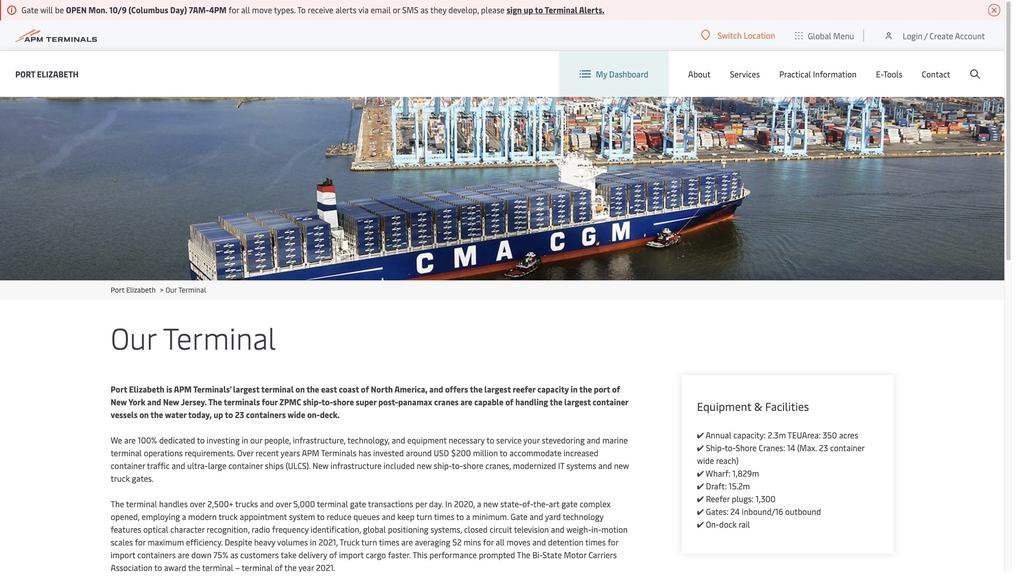 Task type: vqa. For each thing, say whether or not it's contained in the screenshot.
the bottom tech
no



Task type: locate. For each thing, give the bounding box(es) containing it.
infrastructure
[[331, 460, 382, 471]]

the down down
[[188, 562, 200, 572]]

capacity
[[538, 384, 569, 395]]

to up requirements.
[[197, 435, 205, 446]]

0 vertical spatial on
[[296, 384, 305, 395]]

0 vertical spatial port
[[15, 68, 35, 79]]

times down in-
[[586, 537, 606, 548]]

1 horizontal spatial truck
[[219, 511, 238, 522]]

0 horizontal spatial wide
[[288, 409, 305, 420]]

23
[[235, 409, 244, 420], [819, 442, 829, 454]]

a up character
[[182, 511, 186, 522]]

0 horizontal spatial all
[[241, 4, 250, 15]]

✔ left annual on the right
[[697, 430, 704, 441]]

1,300
[[756, 493, 776, 505]]

e-tools button
[[877, 51, 903, 97]]

0 vertical spatial the
[[208, 396, 222, 408]]

and up "bi-"
[[533, 537, 546, 548]]

appointment
[[240, 511, 287, 522]]

✔
[[697, 430, 704, 441], [697, 442, 704, 454], [697, 468, 704, 479], [697, 481, 704, 492], [697, 493, 704, 505], [697, 506, 704, 517], [697, 519, 704, 530]]

2 import from the left
[[339, 549, 364, 561]]

about
[[689, 68, 711, 80]]

to up million on the bottom left
[[487, 435, 495, 446]]

0 horizontal spatial our
[[111, 317, 156, 358]]

–
[[235, 562, 240, 572]]

to- up reach)
[[725, 442, 736, 454]]

as inside "the terminal handles over 2,500+ trucks and over 5,000 terminal gate transactions per day. in 2020, a new state-of-the-art gate complex opened, employing a modern truck appointment system to reduce queues and keep turn times to a minimum. gate and yard technology features optical character recognition, radio frequency identification, global positioning systems, closed circuit television and weigh-in-motion scales for maximum efficiency. despite heavy volumes in 2021, truck turn times are averaging 52 mins for all moves and detention times for import containers are down 75% as customers take delivery of import cargo faster. this performance prompted the bi-state motor carriers association to award the terminal – terminal of the year 2021."
[[230, 549, 238, 561]]

0 vertical spatial ship-
[[303, 396, 322, 408]]

0 horizontal spatial to-
[[322, 396, 333, 408]]

shore down million on the bottom left
[[463, 460, 484, 471]]

apm
[[174, 384, 192, 395], [302, 447, 319, 459]]

1 horizontal spatial over
[[276, 498, 292, 510]]

1 vertical spatial 23
[[819, 442, 829, 454]]

0 horizontal spatial gate
[[350, 498, 366, 510]]

stevedoring
[[542, 435, 585, 446]]

the down capacity
[[550, 396, 563, 408]]

reefer
[[706, 493, 730, 505]]

traffic
[[147, 460, 170, 471]]

all left move
[[241, 4, 250, 15]]

are right "we"
[[124, 435, 136, 446]]

1 vertical spatial containers
[[137, 549, 176, 561]]

switch location
[[718, 30, 776, 41]]

to inside port elizabeth is apm terminals' largest terminal on the east coast of north america, and offers the largest reefer capacity in the port of new york and new jersey. the terminals four zpmc ship-to-shore super post-panamax cranes are capable of handling the largest container vessels on the water today, up to 23 containers wide on-deck.
[[225, 409, 233, 420]]

new inside "the terminal handles over 2,500+ trucks and over 5,000 terminal gate transactions per day. in 2020, a new state-of-the-art gate complex opened, employing a modern truck appointment system to reduce queues and keep turn times to a minimum. gate and yard technology features optical character recognition, radio frequency identification, global positioning systems, closed circuit television and weigh-in-motion scales for maximum efficiency. despite heavy volumes in 2021, truck turn times are averaging 52 mins for all moves and detention times for import containers are down 75% as customers take delivery of import cargo faster. this performance prompted the bi-state motor carriers association to award the terminal – terminal of the year 2021."
[[483, 498, 499, 510]]

0 horizontal spatial port elizabeth link
[[15, 68, 79, 80]]

investing
[[207, 435, 240, 446]]

terminal up four
[[261, 384, 294, 395]]

1 vertical spatial all
[[496, 537, 505, 548]]

a
[[477, 498, 481, 510], [182, 511, 186, 522], [466, 511, 471, 522]]

1 vertical spatial to-
[[725, 442, 736, 454]]

0 vertical spatial 23
[[235, 409, 244, 420]]

0 horizontal spatial new
[[417, 460, 432, 471]]

container down acres
[[831, 442, 865, 454]]

truck inside we are 100% dedicated to investing in our people, infrastructure, technology, and equipment necessary to service your stevedoring and marine terminal operations requirements. over recent years apm terminals has invested around usd $200 million to accommodate increased container traffic and ultra-large container ships (ulcs). new infrastructure included new ship-to-shore cranes, modernized it systems and new truck gates.
[[111, 473, 130, 484]]

optical
[[143, 524, 168, 535]]

bi-
[[533, 549, 543, 561]]

over left "5,000"
[[276, 498, 292, 510]]

up
[[524, 4, 534, 15], [214, 409, 223, 420]]

new down marine
[[614, 460, 629, 471]]

containers inside "the terminal handles over 2,500+ trucks and over 5,000 terminal gate transactions per day. in 2020, a new state-of-the-art gate complex opened, employing a modern truck appointment system to reduce queues and keep turn times to a minimum. gate and yard technology features optical character recognition, radio frequency identification, global positioning systems, closed circuit television and weigh-in-motion scales for maximum efficiency. despite heavy volumes in 2021, truck turn times are averaging 52 mins for all moves and detention times for import containers are down 75% as customers take delivery of import cargo faster. this performance prompted the bi-state motor carriers association to award the terminal – terminal of the year 2021."
[[137, 549, 176, 561]]

the up opened,
[[111, 498, 124, 510]]

per
[[416, 498, 427, 510]]

shore inside we are 100% dedicated to investing in our people, infrastructure, technology, and equipment necessary to service your stevedoring and marine terminal operations requirements. over recent years apm terminals has invested around usd $200 million to accommodate increased container traffic and ultra-large container ships (ulcs). new infrastructure included new ship-to-shore cranes, modernized it systems and new truck gates.
[[463, 460, 484, 471]]

23 down 350
[[819, 442, 829, 454]]

queues
[[354, 511, 380, 522]]

0 vertical spatial containers
[[246, 409, 286, 420]]

2 vertical spatial port
[[111, 384, 127, 395]]

cranes
[[434, 396, 459, 408]]

super
[[356, 396, 377, 408]]

and
[[430, 384, 444, 395], [147, 396, 161, 408], [392, 435, 406, 446], [587, 435, 601, 446], [172, 460, 185, 471], [599, 460, 612, 471], [260, 498, 274, 510], [382, 511, 396, 522], [530, 511, 543, 522], [551, 524, 565, 535], [533, 537, 546, 548]]

1 horizontal spatial times
[[434, 511, 455, 522]]

elizabeth inside port elizabeth is apm terminals' largest terminal on the east coast of north america, and offers the largest reefer capacity in the port of new york and new jersey. the terminals four zpmc ship-to-shore super post-panamax cranes are capable of handling the largest container vessels on the water today, up to 23 containers wide on-deck.
[[129, 384, 165, 395]]

port for port elizabeth is apm terminals' largest terminal on the east coast of north america, and offers the largest reefer capacity in the port of new york and new jersey. the terminals four zpmc ship-to-shore super post-panamax cranes are capable of handling the largest container vessels on the water today, up to 23 containers wide on-deck.
[[111, 384, 127, 395]]

0 vertical spatial to-
[[322, 396, 333, 408]]

are down offers
[[461, 396, 473, 408]]

is
[[166, 384, 172, 395]]

1 horizontal spatial containers
[[246, 409, 286, 420]]

in inside we are 100% dedicated to investing in our people, infrastructure, technology, and equipment necessary to service your stevedoring and marine terminal operations requirements. over recent years apm terminals has invested around usd $200 million to accommodate increased container traffic and ultra-large container ships (ulcs). new infrastructure included new ship-to-shore cranes, modernized it systems and new truck gates.
[[242, 435, 248, 446]]

plugs:
[[732, 493, 754, 505]]

a down 2020,
[[466, 511, 471, 522]]

containers inside port elizabeth is apm terminals' largest terminal on the east coast of north america, and offers the largest reefer capacity in the port of new york and new jersey. the terminals four zpmc ship-to-shore super post-panamax cranes are capable of handling the largest container vessels on the water today, up to 23 containers wide on-deck.
[[246, 409, 286, 420]]

year
[[299, 562, 314, 572]]

faster.
[[388, 549, 411, 561]]

0 horizontal spatial import
[[111, 549, 135, 561]]

port inside port elizabeth is apm terminals' largest terminal on the east coast of north america, and offers the largest reefer capacity in the port of new york and new jersey. the terminals four zpmc ship-to-shore super post-panamax cranes are capable of handling the largest container vessels on the water today, up to 23 containers wide on-deck.
[[111, 384, 127, 395]]

and up appointment in the bottom of the page
[[260, 498, 274, 510]]

1 horizontal spatial gate
[[511, 511, 528, 522]]

1 horizontal spatial all
[[496, 537, 505, 548]]

0 vertical spatial our
[[166, 285, 177, 295]]

2020,
[[454, 498, 475, 510]]

0 horizontal spatial apm
[[174, 384, 192, 395]]

in up delivery
[[310, 537, 317, 548]]

containers down maximum
[[137, 549, 176, 561]]

0 vertical spatial in
[[571, 384, 578, 395]]

container down "over"
[[229, 460, 263, 471]]

terminal up reduce
[[317, 498, 348, 510]]

ship- down usd
[[434, 460, 452, 471]]

2 ✔ from the top
[[697, 442, 704, 454]]

2 vertical spatial elizabeth
[[129, 384, 165, 395]]

the left water
[[151, 409, 163, 420]]

water
[[165, 409, 187, 420]]

modern
[[188, 511, 217, 522]]

a right 2020,
[[477, 498, 481, 510]]

1 vertical spatial port elizabeth link
[[111, 285, 156, 295]]

1 horizontal spatial in
[[310, 537, 317, 548]]

contact button
[[922, 51, 951, 97]]

my dashboard
[[596, 68, 649, 80]]

1 vertical spatial up
[[214, 409, 223, 420]]

gate up queues at the bottom of page
[[350, 498, 366, 510]]

apm right is
[[174, 384, 192, 395]]

gate
[[21, 4, 38, 15], [511, 511, 528, 522]]

shore down coast
[[333, 396, 354, 408]]

included
[[384, 460, 415, 471]]

1 horizontal spatial the
[[208, 396, 222, 408]]

0 horizontal spatial ship-
[[303, 396, 322, 408]]

over up modern
[[190, 498, 206, 510]]

1 vertical spatial wide
[[697, 455, 714, 466]]

0 vertical spatial shore
[[333, 396, 354, 408]]

as left they at the top of the page
[[421, 4, 429, 15]]

volumes
[[277, 537, 308, 548]]

1 horizontal spatial ship-
[[434, 460, 452, 471]]

2 vertical spatial the
[[517, 549, 531, 561]]

operations
[[144, 447, 183, 459]]

new up minimum.
[[483, 498, 499, 510]]

shore inside port elizabeth is apm terminals' largest terminal on the east coast of north america, and offers the largest reefer capacity in the port of new york and new jersey. the terminals four zpmc ship-to-shore super post-panamax cranes are capable of handling the largest container vessels on the water today, up to 23 containers wide on-deck.
[[333, 396, 354, 408]]

east
[[321, 384, 337, 395]]

import down scales
[[111, 549, 135, 561]]

and right systems
[[599, 460, 612, 471]]

times
[[434, 511, 455, 522], [379, 537, 400, 548], [586, 537, 606, 548]]

4 ✔ from the top
[[697, 481, 704, 492]]

0 horizontal spatial shore
[[333, 396, 354, 408]]

0 vertical spatial wide
[[288, 409, 305, 420]]

✔ left draft:
[[697, 481, 704, 492]]

annual
[[706, 430, 732, 441]]

1 import from the left
[[111, 549, 135, 561]]

to- inside we are 100% dedicated to investing in our people, infrastructure, technology, and equipment necessary to service your stevedoring and marine terminal operations requirements. over recent years apm terminals has invested around usd $200 million to accommodate increased container traffic and ultra-large container ships (ulcs). new infrastructure included new ship-to-shore cranes, modernized it systems and new truck gates.
[[452, 460, 463, 471]]

as up –
[[230, 549, 238, 561]]

1 horizontal spatial 23
[[819, 442, 829, 454]]

and down transactions
[[382, 511, 396, 522]]

5,000
[[294, 498, 315, 510]]

0 vertical spatial elizabeth
[[37, 68, 79, 79]]

on down york
[[139, 409, 149, 420]]

terminal inside port elizabeth is apm terminals' largest terminal on the east coast of north america, and offers the largest reefer capacity in the port of new york and new jersey. the terminals four zpmc ship-to-shore super post-panamax cranes are capable of handling the largest container vessels on the water today, up to 23 containers wide on-deck.
[[261, 384, 294, 395]]

0 horizontal spatial a
[[182, 511, 186, 522]]

for up prompted
[[483, 537, 494, 548]]

of right port
[[612, 384, 621, 395]]

inbound/16
[[742, 506, 784, 517]]

1 vertical spatial on
[[139, 409, 149, 420]]

transactions
[[368, 498, 414, 510]]

truck inside "the terminal handles over 2,500+ trucks and over 5,000 terminal gate transactions per day. in 2020, a new state-of-the-art gate complex opened, employing a modern truck appointment system to reduce queues and keep turn times to a minimum. gate and yard technology features optical character recognition, radio frequency identification, global positioning systems, closed circuit television and weigh-in-motion scales for maximum efficiency. despite heavy volumes in 2021, truck turn times are averaging 52 mins for all moves and detention times for import containers are down 75% as customers take delivery of import cargo faster. this performance prompted the bi-state motor carriers association to award the terminal – terminal of the year 2021."
[[219, 511, 238, 522]]

23 down "terminals"
[[235, 409, 244, 420]]

2 new from the left
[[163, 396, 179, 408]]

to left award
[[154, 562, 162, 572]]

wide down the zpmc at the bottom
[[288, 409, 305, 420]]

2 horizontal spatial times
[[586, 537, 606, 548]]

2 horizontal spatial the
[[517, 549, 531, 561]]

close alert image
[[989, 4, 1001, 16]]

efficiency.
[[186, 537, 223, 548]]

times up systems,
[[434, 511, 455, 522]]

0 horizontal spatial truck
[[111, 473, 130, 484]]

my
[[596, 68, 608, 80]]

my dashboard button
[[580, 51, 649, 97]]

✔ left 'gates:' on the bottom of page
[[697, 506, 704, 517]]

all down circuit
[[496, 537, 505, 548]]

✔ left reefer
[[697, 493, 704, 505]]

0 vertical spatial truck
[[111, 473, 130, 484]]

✔ left wharf:
[[697, 468, 704, 479]]

account
[[956, 30, 986, 41]]

truck left gates.
[[111, 473, 130, 484]]

1 vertical spatial port
[[111, 285, 124, 295]]

wide down ship-
[[697, 455, 714, 466]]

and up increased
[[587, 435, 601, 446]]

the down moves
[[517, 549, 531, 561]]

accommodate
[[510, 447, 562, 459]]

terminal down "we"
[[111, 447, 142, 459]]

radio
[[252, 524, 270, 535]]

23 inside ✔ annual capacity: 2.3m teuarea: 350 acres ✔ ship-to-shore cranes: 14 (max. 23 container wide reach) ✔ wharf: 1,829m ✔ draft: 15.2m ✔ reefer plugs: 1,300 ✔ gates: 24 inbound/16 outbound ✔ on-dock rail
[[819, 442, 829, 454]]

port elisabeth ot image
[[0, 97, 1005, 281]]

the
[[208, 396, 222, 408], [111, 498, 124, 510], [517, 549, 531, 561]]

new down is
[[163, 396, 179, 408]]

1 horizontal spatial largest
[[485, 384, 511, 395]]

✔ annual capacity: 2.3m teuarea: 350 acres ✔ ship-to-shore cranes: 14 (max. 23 container wide reach) ✔ wharf: 1,829m ✔ draft: 15.2m ✔ reefer plugs: 1,300 ✔ gates: 24 inbound/16 outbound ✔ on-dock rail
[[697, 430, 865, 530]]

turn down per
[[417, 511, 432, 522]]

largest up "terminals"
[[233, 384, 260, 395]]

we
[[111, 435, 122, 446]]

0 horizontal spatial as
[[230, 549, 238, 561]]

7am-
[[189, 4, 209, 15]]

0 horizontal spatial new
[[111, 396, 127, 408]]

e-
[[877, 68, 884, 80]]

wide
[[288, 409, 305, 420], [697, 455, 714, 466]]

ship- up on-
[[303, 396, 322, 408]]

0 horizontal spatial up
[[214, 409, 223, 420]]

to
[[535, 4, 543, 15], [225, 409, 233, 420], [197, 435, 205, 446], [487, 435, 495, 446], [500, 447, 508, 459], [317, 511, 325, 522], [456, 511, 464, 522], [154, 562, 162, 572]]

email
[[371, 4, 391, 15]]

1 horizontal spatial as
[[421, 4, 429, 15]]

global menu button
[[786, 20, 865, 51]]

1 horizontal spatial apm
[[302, 447, 319, 459]]

in right capacity
[[571, 384, 578, 395]]

and up cranes
[[430, 384, 444, 395]]

0 vertical spatial turn
[[417, 511, 432, 522]]

turn down global
[[362, 537, 377, 548]]

1 horizontal spatial new
[[483, 498, 499, 510]]

container
[[593, 396, 629, 408], [831, 442, 865, 454], [111, 460, 145, 471], [229, 460, 263, 471]]

1 horizontal spatial on
[[296, 384, 305, 395]]

of down 2021,
[[329, 549, 337, 561]]

to- down east
[[322, 396, 333, 408]]

5 ✔ from the top
[[697, 493, 704, 505]]

please
[[481, 4, 505, 15]]

0 horizontal spatial the
[[111, 498, 124, 510]]

container down port
[[593, 396, 629, 408]]

1 vertical spatial terminal
[[178, 285, 206, 295]]

wide inside port elizabeth is apm terminals' largest terminal on the east coast of north america, and offers the largest reefer capacity in the port of new york and new jersey. the terminals four zpmc ship-to-shore super post-panamax cranes are capable of handling the largest container vessels on the water today, up to 23 containers wide on-deck.
[[288, 409, 305, 420]]

our
[[166, 285, 177, 295], [111, 317, 156, 358]]

largest up capable
[[485, 384, 511, 395]]

day)
[[170, 4, 187, 15]]

on up the zpmc at the bottom
[[296, 384, 305, 395]]

1 gate from the left
[[350, 498, 366, 510]]

gate right art in the right of the page
[[562, 498, 578, 510]]

practical information button
[[780, 51, 857, 97]]

in-
[[592, 524, 602, 535]]

1 vertical spatial elizabeth
[[126, 285, 156, 295]]

1 horizontal spatial import
[[339, 549, 364, 561]]

2 vertical spatial terminal
[[163, 317, 276, 358]]

to- down $200
[[452, 460, 463, 471]]

✔ left "on-"
[[697, 519, 704, 530]]

containers down four
[[246, 409, 286, 420]]

recognition,
[[207, 524, 250, 535]]

1 vertical spatial as
[[230, 549, 238, 561]]

panamax
[[398, 396, 433, 408]]

shore
[[736, 442, 757, 454]]

truck up the recognition,
[[219, 511, 238, 522]]

0 horizontal spatial 23
[[235, 409, 244, 420]]

the inside port elizabeth is apm terminals' largest terminal on the east coast of north america, and offers the largest reefer capacity in the port of new york and new jersey. the terminals four zpmc ship-to-shore super post-panamax cranes are capable of handling the largest container vessels on the water today, up to 23 containers wide on-deck.
[[208, 396, 222, 408]]

0 vertical spatial apm
[[174, 384, 192, 395]]

1 horizontal spatial new
[[163, 396, 179, 408]]

cranes:
[[759, 442, 786, 454]]

2 vertical spatial in
[[310, 537, 317, 548]]

1 horizontal spatial our
[[166, 285, 177, 295]]

terminals
[[224, 396, 260, 408]]

to left reduce
[[317, 511, 325, 522]]

1 horizontal spatial shore
[[463, 460, 484, 471]]

2 horizontal spatial in
[[571, 384, 578, 395]]

1 horizontal spatial to-
[[452, 460, 463, 471]]

dedicated
[[159, 435, 195, 446]]

15.2m
[[729, 481, 751, 492]]

1 vertical spatial shore
[[463, 460, 484, 471]]

1 horizontal spatial wide
[[697, 455, 714, 466]]

on
[[296, 384, 305, 395], [139, 409, 149, 420]]

0 horizontal spatial turn
[[362, 537, 377, 548]]

port
[[15, 68, 35, 79], [111, 285, 124, 295], [111, 384, 127, 395]]

and up the "invested"
[[392, 435, 406, 446]]

import down truck
[[339, 549, 364, 561]]

receive
[[308, 4, 334, 15]]

gate left will
[[21, 4, 38, 15]]

award
[[164, 562, 186, 572]]

our
[[250, 435, 262, 446]]

0 vertical spatial terminal
[[545, 4, 578, 15]]

2 vertical spatial to-
[[452, 460, 463, 471]]

for right the 4pm
[[229, 4, 239, 15]]

largest down capacity
[[565, 396, 591, 408]]

0 horizontal spatial containers
[[137, 549, 176, 561]]

the down take
[[285, 562, 297, 572]]

around
[[406, 447, 432, 459]]

new up vessels
[[111, 396, 127, 408]]

jersey.
[[181, 396, 207, 408]]

0 vertical spatial gate
[[21, 4, 38, 15]]

sms
[[402, 4, 419, 15]]

of down reefer
[[506, 396, 514, 408]]

1 vertical spatial ship-
[[434, 460, 452, 471]]

apm inside port elizabeth is apm terminals' largest terminal on the east coast of north america, and offers the largest reefer capacity in the port of new york and new jersey. the terminals four zpmc ship-to-shore super post-panamax cranes are capable of handling the largest container vessels on the water today, up to 23 containers wide on-deck.
[[174, 384, 192, 395]]

to- inside port elizabeth is apm terminals' largest terminal on the east coast of north america, and offers the largest reefer capacity in the port of new york and new jersey. the terminals four zpmc ship-to-shore super post-panamax cranes are capable of handling the largest container vessels on the water today, up to 23 containers wide on-deck.
[[322, 396, 333, 408]]

wide inside ✔ annual capacity: 2.3m teuarea: 350 acres ✔ ship-to-shore cranes: 14 (max. 23 container wide reach) ✔ wharf: 1,829m ✔ draft: 15.2m ✔ reefer plugs: 1,300 ✔ gates: 24 inbound/16 outbound ✔ on-dock rail
[[697, 455, 714, 466]]

to down "terminals"
[[225, 409, 233, 420]]

elizabeth for port elizabeth is apm terminals' largest terminal on the east coast of north america, and offers the largest reefer capacity in the port of new york and new jersey. the terminals four zpmc ship-to-shore super post-panamax cranes are capable of handling the largest container vessels on the water today, up to 23 containers wide on-deck.
[[129, 384, 165, 395]]

up right today,
[[214, 409, 223, 420]]

0 vertical spatial all
[[241, 4, 250, 15]]

port
[[594, 384, 611, 395]]

all inside "the terminal handles over 2,500+ trucks and over 5,000 terminal gate transactions per day. in 2020, a new state-of-the-art gate complex opened, employing a modern truck appointment system to reduce queues and keep turn times to a minimum. gate and yard technology features optical character recognition, radio frequency identification, global positioning systems, closed circuit television and weigh-in-motion scales for maximum efficiency. despite heavy volumes in 2021, truck turn times are averaging 52 mins for all moves and detention times for import containers are down 75% as customers take delivery of import cargo faster. this performance prompted the bi-state motor carriers association to award the terminal – terminal of the year 2021."
[[496, 537, 505, 548]]

1 vertical spatial gate
[[511, 511, 528, 522]]

1 vertical spatial in
[[242, 435, 248, 446]]

0 horizontal spatial times
[[379, 537, 400, 548]]

0 horizontal spatial over
[[190, 498, 206, 510]]

0 horizontal spatial in
[[242, 435, 248, 446]]

up right sign
[[524, 4, 534, 15]]

in left our
[[242, 435, 248, 446]]

1 vertical spatial the
[[111, 498, 124, 510]]

gate inside "the terminal handles over 2,500+ trucks and over 5,000 terminal gate transactions per day. in 2020, a new state-of-the-art gate complex opened, employing a modern truck appointment system to reduce queues and keep turn times to a minimum. gate and yard technology features optical character recognition, radio frequency identification, global positioning systems, closed circuit television and weigh-in-motion scales for maximum efficiency. despite heavy volumes in 2021, truck turn times are averaging 52 mins for all moves and detention times for import containers are down 75% as customers take delivery of import cargo faster. this performance prompted the bi-state motor carriers association to award the terminal – terminal of the year 2021."
[[511, 511, 528, 522]]



Task type: describe. For each thing, give the bounding box(es) containing it.
1,829m
[[733, 468, 760, 479]]

our terminal
[[111, 317, 276, 358]]

23 inside port elizabeth is apm terminals' largest terminal on the east coast of north america, and offers the largest reefer capacity in the port of new york and new jersey. the terminals four zpmc ship-to-shore super post-panamax cranes are capable of handling the largest container vessels on the water today, up to 23 containers wide on-deck.
[[235, 409, 244, 420]]

port elizabeth is apm terminals' largest terminal on the east coast of north america, and offers the largest reefer capacity in the port of new york and new jersey. the terminals four zpmc ship-to-shore super post-panamax cranes are capable of handling the largest container vessels on the water today, up to 23 containers wide on-deck.
[[111, 384, 629, 420]]

heavy
[[254, 537, 275, 548]]

about button
[[689, 51, 711, 97]]

dashboard
[[610, 68, 649, 80]]

0 horizontal spatial on
[[139, 409, 149, 420]]

elizabeth for port elizabeth > our terminal
[[126, 285, 156, 295]]

develop,
[[449, 4, 479, 15]]

yard
[[545, 511, 561, 522]]

24
[[731, 506, 740, 517]]

offers
[[445, 384, 468, 395]]

e-tools
[[877, 68, 903, 80]]

the terminal handles over 2,500+ trucks and over 5,000 terminal gate transactions per day. in 2020, a new state-of-the-art gate complex opened, employing a modern truck appointment system to reduce queues and keep turn times to a minimum. gate and yard technology features optical character recognition, radio frequency identification, global positioning systems, closed circuit television and weigh-in-motion scales for maximum efficiency. despite heavy volumes in 2021, truck turn times are averaging 52 mins for all moves and detention times for import containers are down 75% as customers take delivery of import cargo faster. this performance prompted the bi-state motor carriers association to award the terminal – terminal of the year 2021.
[[111, 498, 628, 572]]

port for port elizabeth > our terminal
[[111, 285, 124, 295]]

complex
[[580, 498, 611, 510]]

3 ✔ from the top
[[697, 468, 704, 479]]

the left port
[[580, 384, 592, 395]]

day.
[[429, 498, 444, 510]]

terminal inside we are 100% dedicated to investing in our people, infrastructure, technology, and equipment necessary to service your stevedoring and marine terminal operations requirements. over recent years apm terminals has invested around usd $200 million to accommodate increased container traffic and ultra-large container ships (ulcs). new infrastructure included new ship-to-shore cranes, modernized it systems and new truck gates.
[[111, 447, 142, 459]]

equipment
[[408, 435, 447, 446]]

6 ✔ from the top
[[697, 506, 704, 517]]

information
[[813, 68, 857, 80]]

for down "motion"
[[608, 537, 619, 548]]

2 horizontal spatial largest
[[565, 396, 591, 408]]

and down the-
[[530, 511, 543, 522]]

equipment & facilities
[[697, 399, 810, 414]]

0 horizontal spatial largest
[[233, 384, 260, 395]]

1 ✔ from the top
[[697, 430, 704, 441]]

2 horizontal spatial a
[[477, 498, 481, 510]]

1 horizontal spatial port elizabeth link
[[111, 285, 156, 295]]

it
[[558, 460, 565, 471]]

to- inside ✔ annual capacity: 2.3m teuarea: 350 acres ✔ ship-to-shore cranes: 14 (max. 23 container wide reach) ✔ wharf: 1,829m ✔ draft: 15.2m ✔ reefer plugs: 1,300 ✔ gates: 24 inbound/16 outbound ✔ on-dock rail
[[725, 442, 736, 454]]

/
[[925, 30, 928, 41]]

2 over from the left
[[276, 498, 292, 510]]

four
[[262, 396, 278, 408]]

deck.
[[320, 409, 340, 420]]

gate will be open mon. 10/9 (columbus day) 7am-4pm for all move types. to receive alerts via email or sms as they develop, please sign up to terminal alerts.
[[21, 4, 605, 15]]

and right york
[[147, 396, 161, 408]]

technology
[[563, 511, 604, 522]]

despite
[[225, 537, 252, 548]]

ship- inside port elizabeth is apm terminals' largest terminal on the east coast of north america, and offers the largest reefer capacity in the port of new york and new jersey. the terminals four zpmc ship-to-shore super post-panamax cranes are capable of handling the largest container vessels on the water today, up to 23 containers wide on-deck.
[[303, 396, 322, 408]]

52
[[453, 537, 462, 548]]

trucks
[[235, 498, 258, 510]]

recent
[[256, 447, 279, 459]]

will
[[40, 4, 53, 15]]

7 ✔ from the top
[[697, 519, 704, 530]]

character
[[170, 524, 205, 535]]

100%
[[138, 435, 157, 446]]

location
[[744, 30, 776, 41]]

port elizabeth > our terminal
[[111, 285, 206, 295]]

identification,
[[311, 524, 361, 535]]

to
[[297, 4, 306, 15]]

weigh-
[[567, 524, 592, 535]]

modernized
[[513, 460, 556, 471]]

10/9
[[109, 4, 127, 15]]

down
[[191, 549, 212, 561]]

and left ultra-
[[172, 460, 185, 471]]

the left east
[[307, 384, 319, 395]]

alerts.
[[579, 4, 605, 15]]

the up capable
[[470, 384, 483, 395]]

1 new from the left
[[111, 396, 127, 408]]

wharf:
[[706, 468, 731, 479]]

art
[[549, 498, 560, 510]]

has
[[359, 447, 371, 459]]

container up gates.
[[111, 460, 145, 471]]

for right scales
[[135, 537, 146, 548]]

login / create account link
[[884, 20, 986, 51]]

port for port elizabeth
[[15, 68, 35, 79]]

frequency
[[272, 524, 309, 535]]

truck
[[340, 537, 360, 548]]

1 vertical spatial turn
[[362, 537, 377, 548]]

0 vertical spatial as
[[421, 4, 429, 15]]

1 vertical spatial our
[[111, 317, 156, 358]]

up inside port elizabeth is apm terminals' largest terminal on the east coast of north america, and offers the largest reefer capacity in the port of new york and new jersey. the terminals four zpmc ship-to-shore super post-panamax cranes are capable of handling the largest container vessels on the water today, up to 23 containers wide on-deck.
[[214, 409, 223, 420]]

services
[[730, 68, 760, 80]]

large
[[208, 460, 227, 471]]

infrastructure,
[[293, 435, 346, 446]]

in inside port elizabeth is apm terminals' largest terminal on the east coast of north america, and offers the largest reefer capacity in the port of new york and new jersey. the terminals four zpmc ship-to-shore super post-panamax cranes are capable of handling the largest container vessels on the water today, up to 23 containers wide on-deck.
[[571, 384, 578, 395]]

and down yard
[[551, 524, 565, 535]]

ships
[[265, 460, 284, 471]]

outbound
[[786, 506, 822, 517]]

ship- inside we are 100% dedicated to investing in our people, infrastructure, technology, and equipment necessary to service your stevedoring and marine terminal operations requirements. over recent years apm terminals has invested around usd $200 million to accommodate increased container traffic and ultra-large container ships (ulcs). new infrastructure included new ship-to-shore cranes, modernized it systems and new truck gates.
[[434, 460, 452, 471]]

million
[[473, 447, 498, 459]]

state-
[[501, 498, 523, 510]]

1 horizontal spatial a
[[466, 511, 471, 522]]

1 over from the left
[[190, 498, 206, 510]]

1 horizontal spatial up
[[524, 4, 534, 15]]

we are 100% dedicated to investing in our people, infrastructure, technology, and equipment necessary to service your stevedoring and marine terminal operations requirements. over recent years apm terminals has invested around usd $200 million to accommodate increased container traffic and ultra-large container ships (ulcs). new infrastructure included new ship-to-shore cranes, modernized it systems and new truck gates.
[[111, 435, 629, 484]]

are inside port elizabeth is apm terminals' largest terminal on the east coast of north america, and offers the largest reefer capacity in the port of new york and new jersey. the terminals four zpmc ship-to-shore super post-panamax cranes are capable of handling the largest container vessels on the water today, up to 23 containers wide on-deck.
[[461, 396, 473, 408]]

gates.
[[132, 473, 154, 484]]

capable
[[475, 396, 504, 408]]

to down service on the bottom
[[500, 447, 508, 459]]

prompted
[[479, 549, 515, 561]]

terminal down customers
[[242, 562, 273, 572]]

terminals
[[321, 447, 357, 459]]

2 horizontal spatial new
[[614, 460, 629, 471]]

moves
[[507, 537, 531, 548]]

elizabeth for port elizabeth
[[37, 68, 79, 79]]

on-
[[706, 519, 720, 530]]

2 gate from the left
[[562, 498, 578, 510]]

0 vertical spatial port elizabeth link
[[15, 68, 79, 80]]

closed
[[464, 524, 488, 535]]

75%
[[214, 549, 228, 561]]

increased
[[564, 447, 599, 459]]

sign
[[507, 4, 522, 15]]

terminal down 75%
[[202, 562, 233, 572]]

are down positioning
[[402, 537, 413, 548]]

motion
[[602, 524, 628, 535]]

are up award
[[178, 549, 190, 561]]

gates:
[[706, 506, 729, 517]]

north
[[371, 384, 393, 395]]

1 horizontal spatial turn
[[417, 511, 432, 522]]

in inside "the terminal handles over 2,500+ trucks and over 5,000 terminal gate transactions per day. in 2020, a new state-of-the-art gate complex opened, employing a modern truck appointment system to reduce queues and keep turn times to a minimum. gate and yard technology features optical character recognition, radio frequency identification, global positioning systems, closed circuit television and weigh-in-motion scales for maximum efficiency. despite heavy volumes in 2021, truck turn times are averaging 52 mins for all moves and detention times for import containers are down 75% as customers take delivery of import cargo faster. this performance prompted the bi-state motor carriers association to award the terminal – terminal of the year 2021."
[[310, 537, 317, 548]]

to down 2020,
[[456, 511, 464, 522]]

ultra-
[[187, 460, 208, 471]]

technology,
[[348, 435, 390, 446]]

york
[[129, 396, 146, 408]]

to right sign
[[535, 4, 543, 15]]

(ulcs). new
[[286, 460, 329, 471]]

types.
[[274, 4, 296, 15]]

customers
[[240, 549, 279, 561]]

terminal up opened,
[[126, 498, 157, 510]]

14
[[788, 442, 796, 454]]

0 horizontal spatial gate
[[21, 4, 38, 15]]

reduce
[[327, 511, 352, 522]]

rail
[[739, 519, 751, 530]]

capacity:
[[734, 430, 766, 441]]

of up super
[[361, 384, 369, 395]]

of down take
[[275, 562, 283, 572]]

this
[[413, 549, 428, 561]]

apm inside we are 100% dedicated to investing in our people, infrastructure, technology, and equipment necessary to service your stevedoring and marine terminal operations requirements. over recent years apm terminals has invested around usd $200 million to accommodate increased container traffic and ultra-large container ships (ulcs). new infrastructure included new ship-to-shore cranes, modernized it systems and new truck gates.
[[302, 447, 319, 459]]

minimum.
[[473, 511, 509, 522]]

container inside port elizabeth is apm terminals' largest terminal on the east coast of north america, and offers the largest reefer capacity in the port of new york and new jersey. the terminals four zpmc ship-to-shore super post-panamax cranes are capable of handling the largest container vessels on the water today, up to 23 containers wide on-deck.
[[593, 396, 629, 408]]

circuit
[[490, 524, 512, 535]]

positioning
[[388, 524, 429, 535]]

are inside we are 100% dedicated to investing in our people, infrastructure, technology, and equipment necessary to service your stevedoring and marine terminal operations requirements. over recent years apm terminals has invested around usd $200 million to accommodate increased container traffic and ultra-large container ships (ulcs). new infrastructure included new ship-to-shore cranes, modernized it systems and new truck gates.
[[124, 435, 136, 446]]

services button
[[730, 51, 760, 97]]

post-
[[379, 396, 398, 408]]

container inside ✔ annual capacity: 2.3m teuarea: 350 acres ✔ ship-to-shore cranes: 14 (max. 23 container wide reach) ✔ wharf: 1,829m ✔ draft: 15.2m ✔ reefer plugs: 1,300 ✔ gates: 24 inbound/16 outbound ✔ on-dock rail
[[831, 442, 865, 454]]



